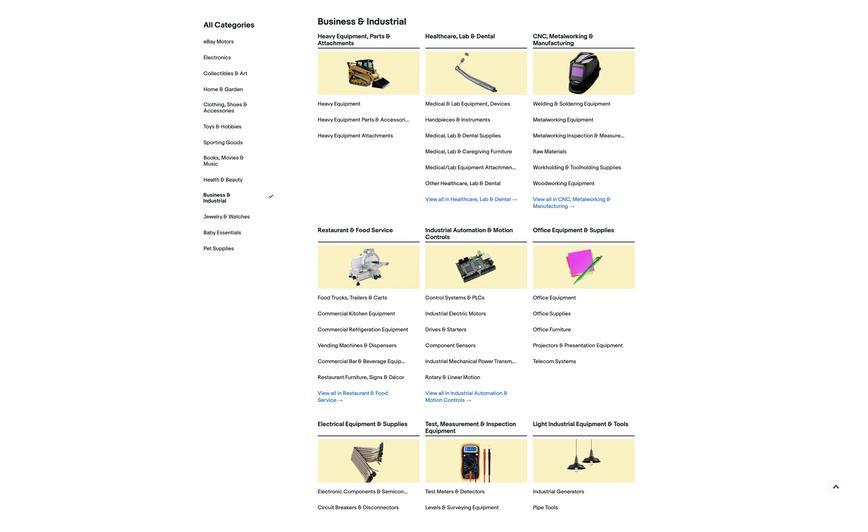 Task type: locate. For each thing, give the bounding box(es) containing it.
motors right ebay
[[216, 38, 234, 45]]

1 medical, from the top
[[426, 133, 447, 140]]

sensors
[[456, 343, 476, 350]]

view up electrical at the bottom
[[318, 391, 330, 398]]

0 horizontal spatial accessories
[[203, 108, 234, 114]]

in inside view all in restaurant & food service
[[338, 391, 342, 398]]

heavy inside heavy equipment, parts & attachments
[[318, 33, 336, 40]]

0 vertical spatial medical,
[[426, 133, 447, 140]]

1 horizontal spatial cnc,
[[559, 196, 572, 203]]

0 horizontal spatial business
[[203, 192, 226, 199]]

business & industrial up heavy equipment, parts & attachments link
[[318, 16, 407, 28]]

1 vertical spatial tools
[[546, 505, 559, 512]]

2 vertical spatial motion
[[426, 398, 443, 404]]

commercial up the vending
[[318, 327, 348, 334]]

medical, down handpieces
[[426, 133, 447, 140]]

0 horizontal spatial food
[[318, 295, 331, 302]]

0 horizontal spatial inspection
[[487, 421, 517, 429]]

in for healthcare, lab & dental
[[446, 196, 450, 203]]

levels
[[426, 505, 441, 512]]

heavy equipment, parts & attachments
[[318, 33, 391, 47]]

signs
[[370, 375, 383, 382]]

1 vertical spatial medical,
[[426, 149, 447, 155]]

welding & soldering equipment
[[534, 101, 611, 108]]

0 horizontal spatial business & industrial link
[[203, 192, 254, 205]]

0 vertical spatial equipment,
[[337, 33, 369, 40]]

1 vertical spatial furniture
[[550, 327, 572, 334]]

1 vertical spatial controls
[[444, 398, 465, 404]]

all inside view all in restaurant & food service
[[331, 391, 337, 398]]

restaurant inside view all in restaurant & food service
[[343, 391, 370, 398]]

0 horizontal spatial service
[[318, 398, 337, 404]]

industrial inside the view all in industrial automation & motion controls
[[451, 391, 473, 398]]

food inside view all in restaurant & food service
[[376, 391, 388, 398]]

furniture up medical/lab equipment attachments & accessories link
[[491, 149, 513, 155]]

1 vertical spatial cnc,
[[559, 196, 572, 203]]

2 vertical spatial food
[[376, 391, 388, 398]]

accessories for medical/lab
[[523, 165, 554, 171]]

vending machines & dispensers link
[[318, 343, 397, 350]]

automation down power
[[475, 391, 503, 398]]

view inside view all in cnc, metalworking & manufacturing
[[534, 196, 545, 203]]

trailers
[[350, 295, 368, 302]]

restaurant & food service image
[[347, 246, 391, 289]]

0 horizontal spatial tools
[[546, 505, 559, 512]]

0 vertical spatial restaurant
[[318, 227, 349, 234]]

medical, up medical/lab
[[426, 149, 447, 155]]

2 commercial from the top
[[318, 327, 348, 334]]

medical, lab & caregiving furniture link
[[426, 149, 513, 155]]

metalworking inside view all in cnc, metalworking & manufacturing
[[573, 196, 606, 203]]

office furniture link
[[534, 327, 572, 334]]

4 office from the top
[[534, 327, 549, 334]]

0 vertical spatial motion
[[494, 227, 513, 234]]

pet supplies link
[[203, 246, 234, 253]]

business & industrial down health
[[203, 192, 231, 205]]

furniture down office supplies
[[550, 327, 572, 334]]

2 medical, from the top
[[426, 149, 447, 155]]

0 vertical spatial cnc,
[[534, 33, 548, 40]]

all inside the view all in industrial automation & motion controls
[[439, 391, 444, 398]]

measurement
[[600, 133, 634, 140], [441, 421, 479, 429]]

in down other healthcare, lab & dental link
[[446, 196, 450, 203]]

test meters & detectors
[[426, 489, 485, 496]]

toys & hobbies link
[[203, 124, 242, 130]]

commercial
[[318, 311, 348, 318], [318, 327, 348, 334], [318, 359, 348, 366]]

motors down plcs
[[469, 311, 486, 318]]

business down health
[[203, 192, 226, 199]]

all down other
[[439, 196, 444, 203]]

heavy for heavy equipment, parts & attachments
[[318, 33, 336, 40]]

office for office equipment
[[534, 295, 549, 302]]

1 commercial from the top
[[318, 311, 348, 318]]

metalworking
[[550, 33, 588, 40], [534, 117, 566, 124], [534, 133, 566, 140], [573, 196, 606, 203]]

handpieces & instruments
[[426, 117, 491, 124]]

view for restaurant & food service
[[318, 391, 330, 398]]

baby essentials link
[[203, 230, 241, 237]]

in inside the view all in industrial automation & motion controls
[[446, 391, 450, 398]]

0 vertical spatial healthcare,
[[426, 33, 458, 40]]

all up electrical at the bottom
[[331, 391, 337, 398]]

2 office from the top
[[534, 295, 549, 302]]

1 vertical spatial accessories
[[381, 117, 412, 124]]

1 vertical spatial business & industrial link
[[203, 192, 254, 205]]

view all in restaurant & food service link
[[318, 391, 410, 404]]

books, movies & music link
[[203, 155, 254, 168]]

0 horizontal spatial systems
[[445, 295, 466, 302]]

other healthcare, lab & dental link
[[426, 180, 501, 187]]

toys
[[203, 124, 215, 130]]

cnc, inside cnc, metalworking & manufacturing
[[534, 33, 548, 40]]

heavy equipment attachments
[[318, 133, 393, 140]]

2 vertical spatial accessories
[[523, 165, 554, 171]]

commercial for commercial kitchen equipment
[[318, 311, 348, 318]]

1 horizontal spatial systems
[[556, 359, 577, 366]]

& inside 'link'
[[584, 227, 589, 234]]

1 vertical spatial business
[[203, 192, 226, 199]]

0 horizontal spatial attachments
[[318, 40, 354, 47]]

1 horizontal spatial food
[[356, 227, 370, 234]]

systems up industrial electric motors link
[[445, 295, 466, 302]]

2 manufacturing from the top
[[534, 203, 569, 210]]

0 horizontal spatial equipment,
[[337, 33, 369, 40]]

1 horizontal spatial tools
[[614, 421, 629, 429]]

restaurant for restaurant furniture, signs & décor
[[318, 375, 344, 382]]

medical, for medical, lab & caregiving furniture
[[426, 149, 447, 155]]

mechanical
[[449, 359, 478, 366]]

office equipment & supplies link
[[534, 227, 635, 241]]

business
[[318, 16, 356, 28], [203, 192, 226, 199]]

& inside clothing, shoes & accessories
[[243, 101, 247, 108]]

3 heavy from the top
[[318, 117, 333, 124]]

business up heavy equipment, parts & attachments
[[318, 16, 356, 28]]

0 vertical spatial parts
[[370, 33, 385, 40]]

clothing, shoes & accessories
[[203, 101, 247, 114]]

industrial mechanical power transmission
[[426, 359, 526, 366]]

attachments
[[318, 40, 354, 47], [362, 133, 393, 140], [485, 165, 517, 171]]

health & beauty link
[[203, 177, 243, 184]]

0 horizontal spatial measurement
[[441, 421, 479, 429]]

test, measurement & inspection equipment
[[426, 421, 517, 436]]

metalworking inspection & measurement link
[[534, 133, 634, 140]]

healthcare,
[[426, 33, 458, 40], [441, 180, 469, 187], [451, 196, 479, 203]]

automation
[[453, 227, 486, 234], [475, 391, 503, 398]]

1 horizontal spatial business
[[318, 16, 356, 28]]

test,
[[426, 421, 439, 429]]

1 vertical spatial commercial
[[318, 327, 348, 334]]

automation down view all in healthcare, lab & dental
[[453, 227, 486, 234]]

cnc,
[[534, 33, 548, 40], [559, 196, 572, 203]]

view down other
[[426, 196, 438, 203]]

office for office furniture
[[534, 327, 549, 334]]

1 horizontal spatial motors
[[469, 311, 486, 318]]

2 vertical spatial healthcare,
[[451, 196, 479, 203]]

0 vertical spatial business & industrial
[[318, 16, 407, 28]]

all down the woodworking
[[547, 196, 552, 203]]

view
[[426, 196, 438, 203], [534, 196, 545, 203], [318, 391, 330, 398], [426, 391, 438, 398]]

commercial down the vending
[[318, 359, 348, 366]]

business & industrial link up heavy equipment, parts & attachments
[[315, 16, 407, 28]]

view all in cnc, metalworking & manufacturing link
[[534, 196, 625, 210]]

pipe tools
[[534, 505, 559, 512]]

rotary & linear motion link
[[426, 375, 481, 382]]

2 horizontal spatial motion
[[494, 227, 513, 234]]

1 horizontal spatial accessories
[[381, 117, 412, 124]]

0 horizontal spatial motion
[[426, 398, 443, 404]]

parts inside heavy equipment, parts & attachments
[[370, 33, 385, 40]]

0 horizontal spatial cnc,
[[534, 33, 548, 40]]

movies
[[221, 155, 239, 162]]

motion
[[494, 227, 513, 234], [464, 375, 481, 382], [426, 398, 443, 404]]

in down the rotary & linear motion link
[[446, 391, 450, 398]]

3 commercial from the top
[[318, 359, 348, 366]]

all for cnc, metalworking & manufacturing
[[547, 196, 552, 203]]

1 vertical spatial motion
[[464, 375, 481, 382]]

commercial down trucks,
[[318, 311, 348, 318]]

view down the woodworking
[[534, 196, 545, 203]]

1 vertical spatial inspection
[[487, 421, 517, 429]]

1 vertical spatial systems
[[556, 359, 577, 366]]

0 vertical spatial motors
[[216, 38, 234, 45]]

1 vertical spatial equipment,
[[462, 101, 489, 108]]

food
[[356, 227, 370, 234], [318, 295, 331, 302], [376, 391, 388, 398]]

systems for control
[[445, 295, 466, 302]]

component
[[426, 343, 455, 350]]

all categories
[[203, 21, 255, 30]]

dental
[[477, 33, 495, 40], [463, 133, 479, 140], [485, 180, 501, 187], [495, 196, 511, 203]]

1 vertical spatial motors
[[469, 311, 486, 318]]

0 vertical spatial manufacturing
[[534, 40, 574, 47]]

drives & starters
[[426, 327, 467, 334]]

medical,
[[426, 133, 447, 140], [426, 149, 447, 155]]

0 vertical spatial commercial
[[318, 311, 348, 318]]

healthcare, lab & dental image
[[455, 51, 498, 95]]

1 vertical spatial parts
[[362, 117, 374, 124]]

&
[[358, 16, 365, 28], [386, 33, 391, 40], [471, 33, 476, 40], [589, 33, 594, 40], [235, 70, 239, 77], [219, 86, 223, 93], [447, 101, 451, 108], [555, 101, 559, 108], [243, 101, 247, 108], [376, 117, 380, 124], [457, 117, 461, 124], [216, 124, 220, 130], [458, 133, 462, 140], [595, 133, 599, 140], [458, 149, 462, 155], [240, 155, 244, 162], [518, 165, 522, 171], [566, 165, 570, 171], [221, 177, 225, 184], [480, 180, 484, 187], [227, 192, 231, 199], [490, 196, 494, 203], [607, 196, 611, 203], [223, 214, 227, 221], [350, 227, 355, 234], [488, 227, 492, 234], [584, 227, 589, 234], [369, 295, 373, 302], [468, 295, 472, 302], [442, 327, 446, 334], [364, 343, 368, 350], [560, 343, 564, 350], [358, 359, 362, 366], [384, 375, 388, 382], [443, 375, 447, 382], [371, 391, 375, 398], [504, 391, 508, 398], [377, 421, 382, 429], [481, 421, 485, 429], [608, 421, 613, 429], [377, 489, 381, 496], [455, 489, 459, 496], [358, 505, 362, 512], [442, 505, 446, 512]]

furniture,
[[346, 375, 368, 382]]

workholding
[[534, 165, 565, 171]]

industrial
[[367, 16, 407, 28], [203, 198, 226, 205], [426, 227, 452, 234], [426, 311, 448, 318], [426, 359, 448, 366], [451, 391, 473, 398], [549, 421, 575, 429], [534, 489, 556, 496]]

handpieces & instruments link
[[426, 117, 491, 124]]

1 horizontal spatial service
[[372, 227, 393, 234]]

materials
[[545, 149, 567, 155]]

parts for equipment
[[362, 117, 374, 124]]

in down the woodworking
[[553, 196, 558, 203]]

commercial for commercial bar & beverage equipment
[[318, 359, 348, 366]]

0 horizontal spatial motors
[[216, 38, 234, 45]]

electronic components & semiconductors
[[318, 489, 423, 496]]

view down rotary
[[426, 391, 438, 398]]

in down restaurant furniture, signs & décor link
[[338, 391, 342, 398]]

0 vertical spatial attachments
[[318, 40, 354, 47]]

pet supplies
[[203, 246, 234, 253]]

2 vertical spatial attachments
[[485, 165, 517, 171]]

in for industrial automation & motion controls
[[446, 391, 450, 398]]

0 vertical spatial accessories
[[203, 108, 234, 114]]

motion for rotary & linear motion
[[464, 375, 481, 382]]

beverage
[[363, 359, 387, 366]]

2 vertical spatial restaurant
[[343, 391, 370, 398]]

3 office from the top
[[534, 311, 549, 318]]

1 vertical spatial service
[[318, 398, 337, 404]]

1 horizontal spatial inspection
[[568, 133, 594, 140]]

1 office from the top
[[534, 227, 551, 234]]

2 horizontal spatial attachments
[[485, 165, 517, 171]]

0 vertical spatial inspection
[[568, 133, 594, 140]]

motors
[[216, 38, 234, 45], [469, 311, 486, 318]]

2 vertical spatial commercial
[[318, 359, 348, 366]]

electronic components & semiconductors link
[[318, 489, 423, 496]]

cnc, metalworking & manufacturing image
[[563, 51, 606, 95]]

books,
[[203, 155, 220, 162]]

equipment inside 'link'
[[553, 227, 583, 234]]

heavy equipment
[[318, 101, 361, 108]]

1 manufacturing from the top
[[534, 40, 574, 47]]

0 vertical spatial service
[[372, 227, 393, 234]]

1 vertical spatial automation
[[475, 391, 503, 398]]

0 vertical spatial furniture
[[491, 149, 513, 155]]

sporting goods link
[[203, 139, 243, 146]]

systems down projectors & presentation equipment link
[[556, 359, 577, 366]]

all for restaurant & food service
[[331, 391, 337, 398]]

motion inside industrial automation & motion controls
[[494, 227, 513, 234]]

component sensors link
[[426, 343, 476, 350]]

business & industrial
[[318, 16, 407, 28], [203, 192, 231, 205]]

0 horizontal spatial furniture
[[491, 149, 513, 155]]

restaurant for restaurant & food service
[[318, 227, 349, 234]]

2 heavy from the top
[[318, 101, 333, 108]]

1 horizontal spatial motion
[[464, 375, 481, 382]]

soldering
[[560, 101, 583, 108]]

electrical equipment & supplies image
[[347, 440, 391, 483]]

view all in healthcare, lab & dental link
[[426, 196, 517, 203]]

business & industrial link down beauty
[[203, 192, 254, 205]]

0 vertical spatial automation
[[453, 227, 486, 234]]

sporting
[[203, 139, 225, 146]]

attachments for heavy
[[362, 133, 393, 140]]

commercial bar & beverage equipment
[[318, 359, 414, 366]]

1 heavy from the top
[[318, 33, 336, 40]]

1 vertical spatial manufacturing
[[534, 203, 569, 210]]

0 vertical spatial business
[[318, 16, 356, 28]]

1 vertical spatial restaurant
[[318, 375, 344, 382]]

controls inside the view all in industrial automation & motion controls
[[444, 398, 465, 404]]

1 vertical spatial attachments
[[362, 133, 393, 140]]

1 horizontal spatial business & industrial
[[318, 16, 407, 28]]

accessories for heavy
[[381, 117, 412, 124]]

systems for telecom
[[556, 359, 577, 366]]

rotary & linear motion
[[426, 375, 481, 382]]

view inside view all in restaurant & food service
[[318, 391, 330, 398]]

view inside the view all in industrial automation & motion controls
[[426, 391, 438, 398]]

1 horizontal spatial attachments
[[362, 133, 393, 140]]

supplies
[[480, 133, 501, 140], [601, 165, 622, 171], [590, 227, 615, 234], [213, 246, 234, 253], [550, 311, 571, 318], [383, 421, 408, 429]]

2 horizontal spatial accessories
[[523, 165, 554, 171]]

sporting goods
[[203, 139, 243, 146]]

1 vertical spatial measurement
[[441, 421, 479, 429]]

2 horizontal spatial food
[[376, 391, 388, 398]]

test meters & detectors link
[[426, 489, 485, 496]]

0 vertical spatial systems
[[445, 295, 466, 302]]

electronic
[[318, 489, 343, 496]]

0 horizontal spatial business & industrial
[[203, 192, 231, 205]]

heavy for heavy equipment attachments
[[318, 133, 333, 140]]

inspection inside test, measurement & inspection equipment
[[487, 421, 517, 429]]

heavy equipment attachments link
[[318, 133, 393, 140]]

1 horizontal spatial business & industrial link
[[315, 16, 407, 28]]

office supplies link
[[534, 311, 571, 318]]

view for industrial automation & motion controls
[[426, 391, 438, 398]]

0 vertical spatial controls
[[426, 234, 450, 241]]

office inside 'link'
[[534, 227, 551, 234]]

all inside view all in cnc, metalworking & manufacturing
[[547, 196, 552, 203]]

clothing, shoes & accessories link
[[203, 101, 254, 114]]

in inside view all in cnc, metalworking & manufacturing
[[553, 196, 558, 203]]

all down rotary
[[439, 391, 444, 398]]

manufacturing
[[534, 40, 574, 47], [534, 203, 569, 210]]

motion for industrial automation & motion controls
[[494, 227, 513, 234]]

medical, for medical, lab & dental supplies
[[426, 133, 447, 140]]

disconnectors
[[363, 505, 399, 512]]

4 heavy from the top
[[318, 133, 333, 140]]

service inside view all in restaurant & food service
[[318, 398, 337, 404]]

0 vertical spatial measurement
[[600, 133, 634, 140]]

workholding & toolholding supplies
[[534, 165, 622, 171]]

other
[[426, 180, 440, 187]]

light industrial equipment & tools
[[534, 421, 629, 429]]



Task type: describe. For each thing, give the bounding box(es) containing it.
levels & surveying equipment link
[[426, 505, 499, 512]]

office supplies
[[534, 311, 571, 318]]

raw
[[534, 149, 544, 155]]

attachments inside heavy equipment, parts & attachments
[[318, 40, 354, 47]]

telecom systems link
[[534, 359, 577, 366]]

industrial inside business & industrial
[[203, 198, 226, 205]]

commercial for commercial refrigeration equipment
[[318, 327, 348, 334]]

view for cnc, metalworking & manufacturing
[[534, 196, 545, 203]]

& inside the view all in industrial automation & motion controls
[[504, 391, 508, 398]]

view for healthcare, lab & dental
[[426, 196, 438, 203]]

restaurant & food service link
[[318, 227, 420, 241]]

medical & lab equipment, devices link
[[426, 101, 511, 108]]

linear
[[448, 375, 462, 382]]

1 horizontal spatial furniture
[[550, 327, 572, 334]]

circuit breakers & disconnectors
[[318, 505, 399, 512]]

1 vertical spatial business & industrial
[[203, 192, 231, 205]]

baby
[[203, 230, 216, 237]]

raw materials link
[[534, 149, 567, 155]]

décor
[[389, 375, 405, 382]]

commercial refrigeration equipment link
[[318, 327, 409, 334]]

industrial automation & motion controls image
[[455, 246, 498, 289]]

1 vertical spatial food
[[318, 295, 331, 302]]

detectors
[[461, 489, 485, 496]]

& inside test, measurement & inspection equipment
[[481, 421, 485, 429]]

categories
[[215, 21, 255, 30]]

garden
[[225, 86, 243, 93]]

office equipment
[[534, 295, 576, 302]]

dispensers
[[369, 343, 397, 350]]

ebay motors link
[[203, 38, 234, 45]]

light industrial equipment & tools image
[[563, 440, 606, 483]]

& inside business & industrial
[[227, 192, 231, 199]]

instruments
[[462, 117, 491, 124]]

baby essentials
[[203, 230, 241, 237]]

handpieces
[[426, 117, 455, 124]]

0 vertical spatial business & industrial link
[[315, 16, 407, 28]]

kitchen
[[349, 311, 368, 318]]

collectibles & art
[[203, 70, 247, 77]]

all for healthcare, lab & dental
[[439, 196, 444, 203]]

raw materials
[[534, 149, 567, 155]]

1 horizontal spatial measurement
[[600, 133, 634, 140]]

metalworking inside cnc, metalworking & manufacturing
[[550, 33, 588, 40]]

attachments for medical/lab
[[485, 165, 517, 171]]

levels & surveying equipment
[[426, 505, 499, 512]]

heavy for heavy equipment
[[318, 101, 333, 108]]

in for restaurant & food service
[[338, 391, 342, 398]]

food trucks, trailers & carts link
[[318, 295, 388, 302]]

refrigeration
[[349, 327, 381, 334]]

control systems & plcs link
[[426, 295, 485, 302]]

heavy equipment, parts & attachments image
[[347, 51, 391, 95]]

telecom systems
[[534, 359, 577, 366]]

goods
[[226, 139, 243, 146]]

1 horizontal spatial equipment,
[[462, 101, 489, 108]]

industrial mechanical power transmission link
[[426, 359, 526, 366]]

automation inside industrial automation & motion controls
[[453, 227, 486, 234]]

& inside view all in restaurant & food service
[[371, 391, 375, 398]]

equipment inside test, measurement & inspection equipment
[[426, 428, 456, 436]]

& inside industrial automation & motion controls
[[488, 227, 492, 234]]

welding
[[534, 101, 554, 108]]

& inside cnc, metalworking & manufacturing
[[589, 33, 594, 40]]

& inside heavy equipment, parts & attachments
[[386, 33, 391, 40]]

pet
[[203, 246, 212, 253]]

industrial inside industrial automation & motion controls
[[426, 227, 452, 234]]

cnc, inside view all in cnc, metalworking & manufacturing
[[559, 196, 572, 203]]

industrial electric motors link
[[426, 311, 486, 318]]

all for industrial automation & motion controls
[[439, 391, 444, 398]]

carts
[[374, 295, 388, 302]]

office furniture
[[534, 327, 572, 334]]

electric
[[449, 311, 468, 318]]

industrial electric motors
[[426, 311, 486, 318]]

test
[[426, 489, 436, 496]]

measurement inside test, measurement & inspection equipment
[[441, 421, 479, 429]]

accessories inside clothing, shoes & accessories
[[203, 108, 234, 114]]

devices
[[491, 101, 511, 108]]

light industrial equipment & tools link
[[534, 421, 635, 435]]

home
[[203, 86, 218, 93]]

health & beauty
[[203, 177, 243, 184]]

heavy for heavy equipment parts & accessories
[[318, 117, 333, 124]]

office for office equipment & supplies
[[534, 227, 551, 234]]

cnc, metalworking & manufacturing
[[534, 33, 594, 47]]

essentials
[[217, 230, 241, 237]]

caregiving
[[463, 149, 490, 155]]

in for cnc, metalworking & manufacturing
[[553, 196, 558, 203]]

other healthcare, lab & dental
[[426, 180, 501, 187]]

collectibles
[[203, 70, 234, 77]]

surveying
[[447, 505, 472, 512]]

woodworking equipment
[[534, 180, 595, 187]]

industrial generators
[[534, 489, 585, 496]]

generators
[[557, 489, 585, 496]]

manufacturing inside view all in cnc, metalworking & manufacturing
[[534, 203, 569, 210]]

medical
[[426, 101, 445, 108]]

controls inside industrial automation & motion controls
[[426, 234, 450, 241]]

pipe tools link
[[534, 505, 559, 512]]

clothing,
[[203, 101, 226, 108]]

medical/lab equipment attachments & accessories
[[426, 165, 554, 171]]

& inside books, movies & music
[[240, 155, 244, 162]]

office for office supplies
[[534, 311, 549, 318]]

office equipment & supplies image
[[563, 246, 606, 289]]

equipment, inside heavy equipment, parts & attachments
[[337, 33, 369, 40]]

industrial generators link
[[534, 489, 585, 496]]

electronics
[[203, 54, 231, 61]]

parts for equipment,
[[370, 33, 385, 40]]

electronics link
[[203, 54, 231, 61]]

heavy equipment link
[[318, 101, 361, 108]]

1 vertical spatial healthcare,
[[441, 180, 469, 187]]

office equipment link
[[534, 295, 576, 302]]

metalworking equipment link
[[534, 117, 594, 124]]

jewelry & watches
[[203, 214, 250, 221]]

test, measurement & inspection equipment link
[[426, 421, 528, 436]]

test, measurement & inspection equipment image
[[455, 440, 498, 483]]

cnc, metalworking & manufacturing link
[[534, 33, 635, 47]]

electrical
[[318, 421, 344, 429]]

trucks,
[[332, 295, 349, 302]]

breakers
[[336, 505, 357, 512]]

medical/lab equipment attachments & accessories link
[[426, 165, 554, 171]]

projectors & presentation equipment link
[[534, 343, 623, 350]]

ebay motors
[[203, 38, 234, 45]]

automation inside the view all in industrial automation & motion controls
[[475, 391, 503, 398]]

control
[[426, 295, 444, 302]]

motion inside the view all in industrial automation & motion controls
[[426, 398, 443, 404]]

woodworking
[[534, 180, 567, 187]]

supplies inside 'link'
[[590, 227, 615, 234]]

presentation
[[565, 343, 596, 350]]

books, movies & music
[[203, 155, 244, 168]]

view all in industrial automation & motion controls link
[[426, 391, 518, 404]]

components
[[344, 489, 376, 496]]

service inside restaurant & food service link
[[372, 227, 393, 234]]

home & garden
[[203, 86, 243, 93]]

& inside view all in cnc, metalworking & manufacturing
[[607, 196, 611, 203]]

commercial kitchen equipment
[[318, 311, 395, 318]]

manufacturing inside cnc, metalworking & manufacturing
[[534, 40, 574, 47]]

0 vertical spatial tools
[[614, 421, 629, 429]]

0 vertical spatial food
[[356, 227, 370, 234]]

transmission
[[495, 359, 526, 366]]



Task type: vqa. For each thing, say whether or not it's contained in the screenshot.


